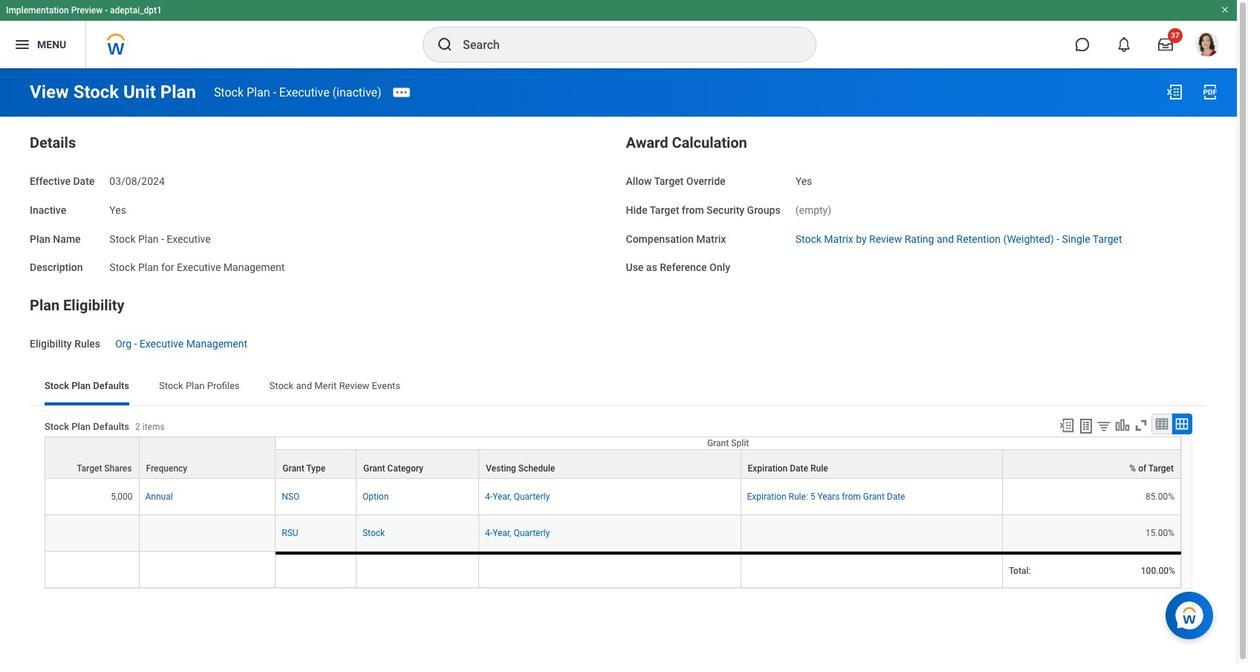 Task type: locate. For each thing, give the bounding box(es) containing it.
0 vertical spatial yes
[[796, 175, 813, 187]]

1 vertical spatial from
[[843, 492, 861, 502]]

view stock unit plan - expand/collapse chart image
[[1115, 418, 1132, 434]]

1 4-year, quarterly from the top
[[485, 492, 550, 502]]

management
[[224, 262, 285, 274], [186, 338, 248, 350]]

0 vertical spatial 4-year, quarterly
[[485, 492, 550, 502]]

1 vertical spatial review
[[339, 380, 370, 392]]

0 vertical spatial expiration
[[748, 464, 788, 474]]

matrix
[[697, 233, 727, 245], [825, 233, 854, 245]]

executive left (inactive)
[[279, 85, 330, 99]]

target right allow
[[655, 175, 684, 187]]

review for merit
[[339, 380, 370, 392]]

2 quarterly from the top
[[514, 528, 550, 539]]

inactive element
[[110, 195, 126, 217]]

eligibility rules
[[30, 338, 100, 350]]

Search Workday  search field
[[463, 28, 786, 61]]

target right hide
[[650, 204, 680, 216]]

cell
[[45, 516, 139, 552], [139, 516, 276, 552], [742, 516, 1004, 552], [45, 552, 139, 589], [139, 552, 276, 589], [276, 552, 357, 589], [357, 552, 480, 589], [480, 552, 742, 589], [742, 552, 1004, 589]]

stock plan - executive
[[110, 233, 211, 245]]

plan eligibility group
[[30, 294, 1208, 352]]

eligibility
[[63, 297, 125, 314], [30, 338, 72, 350]]

defaults up the stock plan defaults 2 items
[[93, 380, 129, 392]]

stock matrix by review rating and retention (weighted) - single target link
[[796, 230, 1123, 245]]

yes inside the award calculation group
[[796, 175, 813, 187]]

executive for stock plan - executive
[[167, 233, 211, 245]]

grant for grant split
[[708, 439, 730, 449]]

0 vertical spatial from
[[682, 204, 704, 216]]

1 vertical spatial management
[[186, 338, 248, 350]]

2 matrix from the left
[[825, 233, 854, 245]]

row
[[45, 437, 1182, 479], [45, 438, 1182, 480], [45, 479, 1182, 516], [45, 516, 1182, 552], [45, 552, 1182, 589]]

effective date element
[[110, 167, 165, 189]]

1 horizontal spatial matrix
[[825, 233, 854, 245]]

items
[[143, 422, 165, 433]]

eligibility left rules
[[30, 338, 72, 350]]

3 row from the top
[[45, 479, 1182, 516]]

yes down 03/08/2024
[[110, 204, 126, 216]]

2 horizontal spatial date
[[888, 492, 906, 502]]

4-year, quarterly link for stock
[[485, 525, 550, 539]]

review
[[870, 233, 903, 245], [339, 380, 370, 392]]

0 horizontal spatial date
[[73, 175, 95, 187]]

yes
[[796, 175, 813, 187], [110, 204, 126, 216]]

select to filter grid data image
[[1097, 418, 1113, 434]]

use
[[626, 262, 644, 274]]

4-year, quarterly for stock
[[485, 528, 550, 539]]

0 vertical spatial 4-
[[485, 492, 493, 502]]

review right by
[[870, 233, 903, 245]]

executive
[[279, 85, 330, 99], [167, 233, 211, 245], [177, 262, 221, 274], [140, 338, 184, 350]]

expiration date rule button
[[742, 450, 1003, 479]]

grant up option link
[[364, 464, 385, 474]]

0 vertical spatial 4-year, quarterly link
[[485, 489, 550, 502]]

implementation
[[6, 5, 69, 16]]

1 vertical spatial year,
[[493, 528, 512, 539]]

yes for inactive
[[110, 204, 126, 216]]

plan
[[160, 82, 196, 103], [247, 85, 270, 99], [30, 233, 50, 245], [138, 233, 159, 245], [138, 262, 159, 274], [30, 297, 60, 314], [72, 380, 91, 392], [186, 380, 205, 392], [72, 422, 91, 433]]

1 row from the top
[[45, 437, 1182, 479]]

1 horizontal spatial date
[[790, 464, 809, 474]]

% of target button
[[1004, 450, 1181, 479]]

executive inside plan name element
[[167, 233, 211, 245]]

1 vertical spatial quarterly
[[514, 528, 550, 539]]

allow
[[626, 175, 652, 187]]

0 horizontal spatial matrix
[[697, 233, 727, 245]]

table image
[[1155, 417, 1170, 432]]

expiration rule: 5 years from grant date
[[748, 492, 906, 502]]

% of target
[[1130, 464, 1175, 474]]

eligibility up rules
[[63, 297, 125, 314]]

target shares button
[[45, 438, 139, 479]]

2 year, from the top
[[493, 528, 512, 539]]

executive up stock plan for executive management
[[167, 233, 211, 245]]

stock inside the award calculation group
[[796, 233, 822, 245]]

target right of in the bottom of the page
[[1149, 464, 1175, 474]]

events
[[372, 380, 401, 392]]

stock matrix by review rating and retention (weighted) - single target
[[796, 233, 1123, 245]]

- inside 'link'
[[134, 338, 137, 350]]

for
[[161, 262, 174, 274]]

matrix for stock
[[825, 233, 854, 245]]

total:
[[1010, 566, 1032, 577]]

1 4- from the top
[[485, 492, 493, 502]]

0 vertical spatial review
[[870, 233, 903, 245]]

grant split button
[[276, 438, 1181, 450]]

date right effective
[[73, 175, 95, 187]]

expiration down split at the right
[[748, 464, 788, 474]]

0 horizontal spatial review
[[339, 380, 370, 392]]

yes for allow target override
[[796, 175, 813, 187]]

allow target override
[[626, 175, 726, 187]]

adeptai_dpt1
[[110, 5, 162, 16]]

from down override
[[682, 204, 704, 216]]

toolbar
[[1053, 414, 1193, 437]]

1 vertical spatial yes
[[110, 204, 126, 216]]

matrix left by
[[825, 233, 854, 245]]

rule
[[811, 464, 829, 474]]

grant
[[708, 439, 730, 449], [283, 464, 305, 474], [364, 464, 385, 474], [864, 492, 885, 502]]

from
[[682, 204, 704, 216], [843, 492, 861, 502]]

100.00%
[[1142, 566, 1176, 577]]

5 row from the top
[[45, 552, 1182, 589]]

award calculation button
[[626, 134, 748, 152]]

defaults
[[93, 380, 129, 392], [93, 422, 129, 433]]

4-year, quarterly for option
[[485, 492, 550, 502]]

0 vertical spatial management
[[224, 262, 285, 274]]

review right the merit
[[339, 380, 370, 392]]

0 horizontal spatial and
[[296, 380, 312, 392]]

reference
[[660, 262, 707, 274]]

review for by
[[870, 233, 903, 245]]

yes up (empty)
[[796, 175, 813, 187]]

1 quarterly from the top
[[514, 492, 550, 502]]

defaults inside tab list
[[93, 380, 129, 392]]

2 4-year, quarterly link from the top
[[485, 525, 550, 539]]

1 defaults from the top
[[93, 380, 129, 392]]

- inside plan name element
[[161, 233, 164, 245]]

1 vertical spatial expiration
[[748, 492, 787, 502]]

row containing 5,000
[[45, 479, 1182, 516]]

0 vertical spatial year,
[[493, 492, 512, 502]]

target
[[655, 175, 684, 187], [650, 204, 680, 216], [1093, 233, 1123, 245], [77, 464, 102, 474], [1149, 464, 1175, 474]]

1 vertical spatial 4-year, quarterly
[[485, 528, 550, 539]]

stock for the stock link on the left bottom of page
[[363, 528, 385, 539]]

2 row from the top
[[45, 438, 1182, 480]]

review inside the award calculation group
[[870, 233, 903, 245]]

notifications large image
[[1117, 37, 1132, 52]]

date left the rule
[[790, 464, 809, 474]]

view
[[30, 82, 69, 103]]

rules
[[74, 338, 100, 350]]

0 vertical spatial date
[[73, 175, 95, 187]]

1 horizontal spatial yes
[[796, 175, 813, 187]]

type
[[306, 464, 326, 474]]

1 horizontal spatial and
[[937, 233, 955, 245]]

- inside menu banner
[[105, 5, 108, 16]]

date inside 'details' group
[[73, 175, 95, 187]]

quarterly for option
[[514, 492, 550, 502]]

profiles
[[207, 380, 240, 392]]

stock for stock matrix by review rating and retention (weighted) - single target
[[796, 233, 822, 245]]

review inside tab list
[[339, 380, 370, 392]]

close environment banner image
[[1221, 5, 1230, 14]]

stock for stock plan defaults
[[45, 380, 69, 392]]

frequency
[[146, 464, 188, 474]]

1 horizontal spatial from
[[843, 492, 861, 502]]

view printable version (pdf) image
[[1202, 83, 1220, 101]]

-
[[105, 5, 108, 16], [273, 85, 276, 99], [161, 233, 164, 245], [1057, 233, 1060, 245], [134, 338, 137, 350]]

stock for stock and merit review events
[[270, 380, 294, 392]]

2 defaults from the top
[[93, 422, 129, 433]]

1 vertical spatial date
[[790, 464, 809, 474]]

1 vertical spatial defaults
[[93, 422, 129, 433]]

expiration
[[748, 464, 788, 474], [748, 492, 787, 502]]

4-
[[485, 492, 493, 502], [485, 528, 493, 539]]

grant category button
[[357, 450, 479, 479]]

effective date
[[30, 175, 95, 187]]

grant left type
[[283, 464, 305, 474]]

expand table image
[[1175, 417, 1190, 432]]

2
[[135, 422, 140, 433]]

and right rating
[[937, 233, 955, 245]]

management inside 'details' group
[[224, 262, 285, 274]]

stock plan - executive (inactive)
[[214, 85, 382, 99]]

and inside tab list
[[296, 380, 312, 392]]

matrix down the hide target from security groups
[[697, 233, 727, 245]]

grant inside popup button
[[364, 464, 385, 474]]

date
[[73, 175, 95, 187], [790, 464, 809, 474], [888, 492, 906, 502]]

0 horizontal spatial yes
[[110, 204, 126, 216]]

vesting schedule button
[[480, 450, 741, 479]]

%
[[1130, 464, 1137, 474]]

executive right for
[[177, 262, 221, 274]]

from inside the award calculation group
[[682, 204, 704, 216]]

grant down expiration date rule "popup button"
[[864, 492, 885, 502]]

grant split
[[708, 439, 750, 449]]

grant for grant type
[[283, 464, 305, 474]]

- for implementation preview -   adeptai_dpt1
[[105, 5, 108, 16]]

tab list containing stock plan defaults
[[30, 370, 1208, 406]]

2 4-year, quarterly from the top
[[485, 528, 550, 539]]

0 vertical spatial and
[[937, 233, 955, 245]]

nso link
[[282, 489, 300, 502]]

compensation matrix
[[626, 233, 727, 245]]

from inside expiration rule: 5 years from grant date link
[[843, 492, 861, 502]]

expiration for expiration rule: 5 years from grant date
[[748, 492, 787, 502]]

and left the merit
[[296, 380, 312, 392]]

4 row from the top
[[45, 516, 1182, 552]]

1 4-year, quarterly link from the top
[[485, 489, 550, 502]]

5,000
[[111, 492, 133, 502]]

grant left split at the right
[[708, 439, 730, 449]]

0 vertical spatial defaults
[[93, 380, 129, 392]]

expiration inside "popup button"
[[748, 464, 788, 474]]

quarterly
[[514, 492, 550, 502], [514, 528, 550, 539]]

plan for stock plan - executive (inactive)
[[247, 85, 270, 99]]

rule:
[[789, 492, 809, 502]]

by
[[857, 233, 867, 245]]

year, for option
[[493, 492, 512, 502]]

date inside "popup button"
[[790, 464, 809, 474]]

date for effective
[[73, 175, 95, 187]]

from right years
[[843, 492, 861, 502]]

(weighted)
[[1004, 233, 1055, 245]]

0 vertical spatial quarterly
[[514, 492, 550, 502]]

stock inside plan name element
[[110, 233, 136, 245]]

1 vertical spatial eligibility
[[30, 338, 72, 350]]

1 vertical spatial 4-year, quarterly link
[[485, 525, 550, 539]]

- inside the award calculation group
[[1057, 233, 1060, 245]]

effective
[[30, 175, 71, 187]]

expiration left rule:
[[748, 492, 787, 502]]

4-year, quarterly link for option
[[485, 489, 550, 502]]

export to worksheets image
[[1078, 418, 1096, 435]]

1 horizontal spatial review
[[870, 233, 903, 245]]

4-year, quarterly
[[485, 492, 550, 502], [485, 528, 550, 539]]

1 year, from the top
[[493, 492, 512, 502]]

of
[[1139, 464, 1147, 474]]

1 vertical spatial and
[[296, 380, 312, 392]]

grant category
[[364, 464, 424, 474]]

1 matrix from the left
[[697, 233, 727, 245]]

1 vertical spatial 4-
[[485, 528, 493, 539]]

export to excel image
[[1166, 83, 1184, 101]]

date down expiration date rule "popup button"
[[888, 492, 906, 502]]

quarterly for stock
[[514, 528, 550, 539]]

hide target from security groups
[[626, 204, 781, 216]]

menu banner
[[0, 0, 1238, 68]]

plan inside plan name element
[[138, 233, 159, 245]]

2 4- from the top
[[485, 528, 493, 539]]

unit
[[123, 82, 156, 103]]

tab list
[[30, 370, 1208, 406]]

defaults left 2
[[93, 422, 129, 433]]

plan for stock plan - executive
[[138, 233, 159, 245]]

executive right org
[[140, 338, 184, 350]]

0 horizontal spatial from
[[682, 204, 704, 216]]

yes inside 'details' group
[[110, 204, 126, 216]]

shares
[[104, 464, 132, 474]]

4-year, quarterly link
[[485, 489, 550, 502], [485, 525, 550, 539]]

stock plan defaults 2 items
[[45, 422, 165, 433]]

- for stock plan - executive
[[161, 233, 164, 245]]



Task type: describe. For each thing, give the bounding box(es) containing it.
expiration date rule
[[748, 464, 829, 474]]

annual
[[145, 492, 173, 502]]

inbox large image
[[1159, 37, 1174, 52]]

use as reference only
[[626, 262, 731, 274]]

expiration rule: 5 years from grant date link
[[748, 489, 906, 502]]

years
[[818, 492, 840, 502]]

stock and merit review events
[[270, 380, 401, 392]]

award calculation group
[[626, 131, 1208, 276]]

grant type button
[[276, 450, 356, 479]]

merit
[[315, 380, 337, 392]]

fullscreen image
[[1134, 418, 1150, 434]]

target left shares
[[77, 464, 102, 474]]

preview
[[71, 5, 103, 16]]

management inside 'link'
[[186, 338, 248, 350]]

defaults for stock plan defaults
[[93, 380, 129, 392]]

03/08/2024
[[110, 175, 165, 187]]

15.00%
[[1146, 528, 1175, 539]]

(empty)
[[796, 204, 832, 216]]

executive inside 'link'
[[140, 338, 184, 350]]

details group
[[30, 131, 611, 276]]

rsu
[[282, 528, 299, 539]]

allow target override element
[[796, 167, 813, 189]]

rsu link
[[282, 525, 299, 539]]

(inactive)
[[333, 85, 382, 99]]

export to excel image
[[1059, 418, 1076, 434]]

stock for stock plan profiles
[[159, 380, 183, 392]]

inactive
[[30, 204, 66, 216]]

5
[[811, 492, 816, 502]]

calculation
[[672, 134, 748, 152]]

view stock unit plan main content
[[0, 68, 1238, 643]]

plan name element
[[110, 224, 211, 246]]

schedule
[[519, 464, 556, 474]]

target shares
[[77, 464, 132, 474]]

details button
[[30, 134, 76, 152]]

grant type
[[283, 464, 326, 474]]

award
[[626, 134, 669, 152]]

2 vertical spatial date
[[888, 492, 906, 502]]

expiration for expiration date rule
[[748, 464, 788, 474]]

annual link
[[145, 489, 173, 502]]

search image
[[436, 36, 454, 54]]

details
[[30, 134, 76, 152]]

override
[[687, 175, 726, 187]]

vesting schedule
[[486, 464, 556, 474]]

stock plan defaults
[[45, 380, 129, 392]]

executive for stock plan - executive (inactive)
[[279, 85, 330, 99]]

plan for stock plan defaults
[[72, 380, 91, 392]]

frequency button
[[139, 438, 275, 479]]

plan eligibility
[[30, 297, 125, 314]]

executive for stock plan for executive management
[[177, 262, 221, 274]]

toolbar inside view stock unit plan main content
[[1053, 414, 1193, 437]]

37
[[1172, 31, 1180, 39]]

row containing rsu
[[45, 516, 1182, 552]]

- for stock plan - executive (inactive)
[[273, 85, 276, 99]]

plan name
[[30, 233, 81, 245]]

single
[[1063, 233, 1091, 245]]

org
[[115, 338, 132, 350]]

grant for grant category
[[364, 464, 385, 474]]

description
[[30, 262, 83, 274]]

row containing total:
[[45, 552, 1182, 589]]

85.00%
[[1146, 492, 1175, 502]]

plan inside group
[[30, 297, 60, 314]]

0 vertical spatial eligibility
[[63, 297, 125, 314]]

4- for stock
[[485, 528, 493, 539]]

plan for stock plan defaults 2 items
[[72, 422, 91, 433]]

4- for option
[[485, 492, 493, 502]]

view stock unit plan
[[30, 82, 196, 103]]

retention
[[957, 233, 1001, 245]]

as
[[647, 262, 658, 274]]

stock plan for executive management
[[110, 262, 285, 274]]

menu button
[[0, 21, 86, 68]]

org - executive management link
[[115, 335, 248, 350]]

award calculation
[[626, 134, 748, 152]]

target right single
[[1093, 233, 1123, 245]]

nso
[[282, 492, 300, 502]]

tab list inside view stock unit plan main content
[[30, 370, 1208, 406]]

stock plan profiles
[[159, 380, 240, 392]]

and inside the award calculation group
[[937, 233, 955, 245]]

year, for stock
[[493, 528, 512, 539]]

matrix for compensation
[[697, 233, 727, 245]]

stock for stock plan for executive management
[[110, 262, 136, 274]]

stock plan - executive (inactive) link
[[214, 85, 382, 99]]

org - executive management
[[115, 338, 248, 350]]

row containing grant type
[[45, 438, 1182, 480]]

plan for stock plan for executive management
[[138, 262, 159, 274]]

hide
[[626, 204, 648, 216]]

option
[[363, 492, 389, 502]]

row containing grant split
[[45, 437, 1182, 479]]

menu
[[37, 38, 66, 50]]

vesting
[[486, 464, 516, 474]]

groups
[[748, 204, 781, 216]]

rating
[[905, 233, 935, 245]]

category
[[388, 464, 424, 474]]

option link
[[363, 489, 389, 502]]

justify image
[[13, 36, 31, 54]]

profile logan mcneil image
[[1196, 33, 1220, 60]]

37 button
[[1150, 28, 1184, 61]]

name
[[53, 233, 81, 245]]

stock for stock plan - executive
[[110, 233, 136, 245]]

date for expiration
[[790, 464, 809, 474]]

plan for stock plan profiles
[[186, 380, 205, 392]]

defaults for stock plan defaults 2 items
[[93, 422, 129, 433]]

compensation
[[626, 233, 694, 245]]

stock for stock plan - executive (inactive)
[[214, 85, 244, 99]]

security
[[707, 204, 745, 216]]

split
[[732, 439, 750, 449]]

stock link
[[363, 525, 385, 539]]



Task type: vqa. For each thing, say whether or not it's contained in the screenshot.
the leftmost the View More ... link
no



